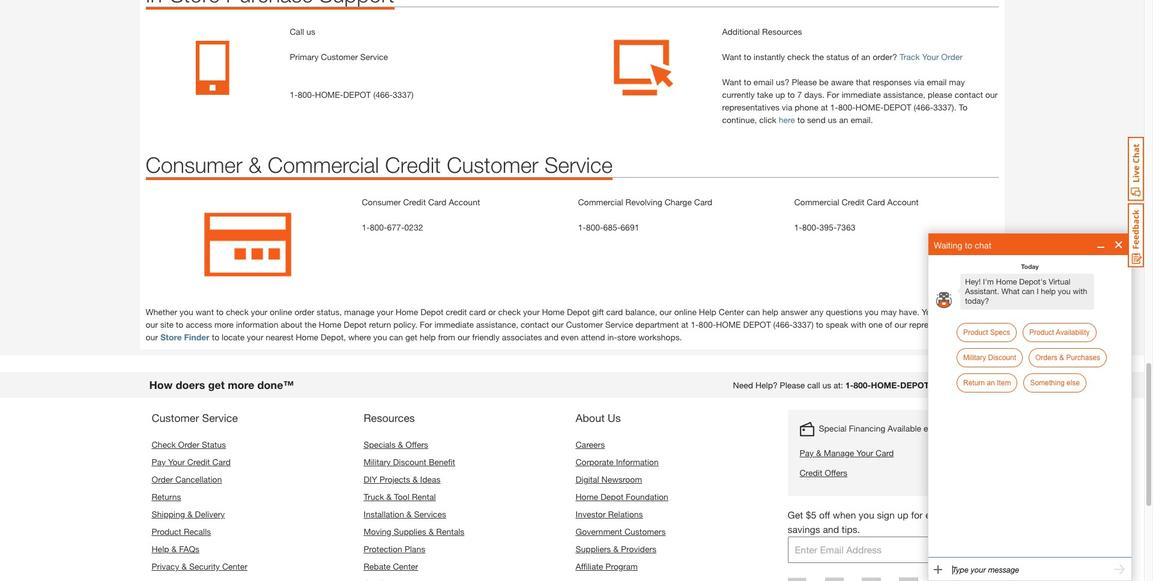 Task type: vqa. For each thing, say whether or not it's contained in the screenshot.
Help & Faqs link
yes



Task type: describe. For each thing, give the bounding box(es) containing it.
depot left gift
[[567, 307, 590, 317]]

pay for pay & manage your card
[[800, 448, 814, 459]]

0 horizontal spatial commercial
[[268, 152, 379, 178]]

commercial for commercial revolving charge card
[[578, 197, 623, 207]]

orders
[[1036, 354, 1058, 362]]

associates
[[502, 332, 542, 343]]

to left locate
[[212, 332, 219, 343]]

with inside get $5 off when you sign up for emails with savings and tips.
[[956, 510, 974, 521]]

you inside get $5 off when you sign up for emails with savings and tips.
[[859, 510, 875, 521]]

specs
[[990, 329, 1011, 337]]

store
[[160, 332, 182, 343]]

call us
[[290, 26, 315, 37]]

product specs
[[964, 329, 1011, 337]]

395-
[[820, 222, 837, 233]]

& for pay & manage your card
[[816, 448, 822, 459]]

track your order link
[[900, 52, 963, 62]]

truck & tool rental
[[364, 492, 436, 502]]

relations
[[608, 510, 643, 520]]

when
[[833, 510, 856, 521]]

shipping
[[152, 510, 185, 520]]

hey! i'm home depot's virtual assistant. what can i help you with today?
[[965, 278, 1088, 306]]

waiting
[[934, 240, 963, 250]]

depot up investor relations link
[[601, 492, 624, 502]]

you down return
[[373, 332, 387, 343]]

done™
[[257, 379, 294, 392]]

credit offers link
[[800, 467, 961, 480]]

0 vertical spatial offers
[[406, 440, 428, 450]]

privacy & security center
[[152, 562, 247, 572]]

1- right at:
[[846, 380, 854, 391]]

where
[[348, 332, 371, 343]]

0 horizontal spatial center
[[222, 562, 247, 572]]

800- right at:
[[854, 380, 871, 391]]

(466- inside the whether you want to check your online order status, manage your home depot credit card or check your home depot gift card balance, our online help center can help answer any questions you may have. you can also use our site to access more information about the home depot return policy. for immediate assistance, contact our customer service department at 1-800-home depot (466-3337) to speak with one of our representatives. use our
[[774, 320, 793, 330]]

additional
[[722, 26, 760, 37]]

here to send us an email.
[[779, 115, 873, 125]]

pay your credit card link
[[152, 457, 231, 468]]

protection plans link
[[364, 544, 425, 555]]

credit down pay & manage your card
[[800, 468, 823, 478]]

tool
[[394, 492, 410, 502]]

may inside the whether you want to check your online order status, manage your home depot credit card or check your home depot gift card balance, our online help center can help answer any questions you may have. you can also use our site to access more information about the home depot return policy. for immediate assistance, contact our customer service department at 1-800-home depot (466-3337) to speak with one of our representatives. use our
[[881, 307, 897, 317]]

depot inside want to email us? please be aware that responses via email may currently take up to 7 days. for immediate assistance, please contact our representatives via phone at 1-800-home-depot (466-3337). to continue, click
[[884, 102, 912, 112]]

your down information
[[247, 332, 263, 343]]

& for installation & services
[[407, 510, 412, 520]]

store
[[617, 332, 636, 343]]

your inside "link"
[[857, 448, 874, 459]]

your up return
[[377, 307, 393, 317]]

credit up consumer credit card account
[[385, 152, 441, 178]]

product recalls link
[[152, 527, 211, 537]]

affiliate
[[576, 562, 603, 572]]

our left site
[[146, 320, 158, 330]]

at:
[[834, 380, 843, 391]]

friendly
[[472, 332, 500, 343]]

& for shipping & delivery
[[187, 510, 193, 520]]

minimize image
[[1095, 238, 1108, 251]]

1 horizontal spatial order
[[178, 440, 200, 450]]

2 horizontal spatial order
[[942, 52, 963, 62]]

to right site
[[176, 320, 183, 330]]

commercial revolving charge card
[[578, 197, 713, 207]]

800- down primary in the top of the page
[[298, 90, 315, 100]]

1 vertical spatial via
[[782, 102, 793, 112]]

hey! i'm home depot's virtual assistant. what can i help you with today? log
[[929, 261, 1132, 399]]

send
[[807, 115, 826, 125]]

today heading
[[935, 261, 1126, 270]]

have.
[[899, 307, 920, 317]]

your up 'associates'
[[523, 307, 540, 317]]

for inside want to email us? please be aware that responses via email may currently take up to 7 days. for immediate assistance, please contact our representatives via phone at 1-800-home-depot (466-3337). to continue, click
[[827, 90, 840, 100]]

up inside want to email us? please be aware that responses via email may currently take up to 7 days. for immediate assistance, please contact our representatives via phone at 1-800-home-depot (466-3337). to continue, click
[[776, 90, 785, 100]]

order
[[295, 307, 314, 317]]

6691
[[621, 222, 640, 233]]

discount for military discount
[[988, 354, 1017, 362]]

2 card from the left
[[607, 307, 623, 317]]

our up department
[[660, 307, 672, 317]]

installation & services link
[[364, 510, 446, 520]]

truck & tool rental link
[[364, 492, 436, 502]]

item
[[997, 379, 1011, 388]]

credit
[[446, 307, 467, 317]]

end conversation image
[[1113, 238, 1126, 251]]

want for want to instantly check the status of an order? track your order
[[722, 52, 742, 62]]

continue,
[[722, 115, 757, 125]]

1 horizontal spatial center
[[393, 562, 418, 572]]

orders & purchases button
[[1029, 348, 1107, 368]]

to down any
[[816, 320, 824, 330]]

affiliate program
[[576, 562, 638, 572]]

with inside the whether you want to check your online order status, manage your home depot credit card or check your home depot gift card balance, our online help center can help answer any questions you may have. you can also use our site to access more information about the home depot return policy. for immediate assistance, contact our customer service department at 1-800-home depot (466-3337) to speak with one of our representatives. use our
[[851, 320, 867, 330]]

speak
[[826, 320, 849, 330]]

questions
[[826, 307, 863, 317]]

1 list item from the left
[[958, 288, 961, 294]]

home down about
[[296, 332, 318, 343]]

depot,
[[321, 332, 346, 343]]

our left store
[[146, 332, 158, 343]]

want for want to email us? please be aware that responses via email may currently take up to 7 days. for immediate assistance, please contact our representatives via phone at 1-800-home-depot (466-3337). to continue, click
[[722, 77, 742, 87]]

track
[[900, 52, 920, 62]]

assistance, inside the whether you want to check your online order status, manage your home depot credit card or check your home depot gift card balance, our online help center can help answer any questions you may have. you can also use our site to access more information about the home depot return policy. for immediate assistance, contact our customer service department at 1-800-home depot (466-3337) to speak with one of our representatives. use our
[[476, 320, 519, 330]]

how doers get more done™
[[149, 379, 294, 392]]

1 vertical spatial us
[[828, 115, 837, 125]]

shipping & delivery link
[[152, 510, 225, 520]]

depot down primary customer service
[[343, 90, 371, 100]]

home depot foundation
[[576, 492, 669, 502]]

home depot on twitter image
[[825, 578, 844, 582]]

0 vertical spatial via
[[914, 77, 925, 87]]

3337) inside the whether you want to check your online order status, manage your home depot credit card or check your home depot gift card balance, our online help center can help answer any questions you may have. you can also use our site to access more information about the home depot return policy. for immediate assistance, contact our customer service department at 1-800-home depot (466-3337) to speak with one of our representatives. use our
[[793, 320, 814, 330]]

return an item button
[[957, 374, 1018, 393]]

diy projects & ideas
[[364, 475, 441, 485]]

consumer credit card account
[[362, 197, 480, 207]]

home depot mobile apps image
[[977, 578, 989, 582]]

Type your message text field
[[953, 566, 1108, 575]]

immediate inside want to email us? please be aware that responses via email may currently take up to 7 days. for immediate assistance, please contact our representatives via phone at 1-800-home-depot (466-3337). to continue, click
[[842, 90, 881, 100]]

0 horizontal spatial check
[[226, 307, 249, 317]]

{{windowtitle}} heading
[[934, 240, 992, 250]]

how
[[149, 379, 173, 392]]

charge
[[665, 197, 692, 207]]

& for help & faqs
[[171, 544, 177, 555]]

up inside get $5 off when you sign up for emails with savings and tips.
[[898, 510, 909, 521]]

home- inside want to email us? please be aware that responses via email may currently take up to 7 days. for immediate assistance, please contact our representatives via phone at 1-800-home-depot (466-3337). to continue, click
[[856, 102, 884, 112]]

2 email from the left
[[927, 77, 947, 87]]

can left answer
[[747, 307, 760, 317]]

for inside the whether you want to check your online order status, manage your home depot credit card or check your home depot gift card balance, our online help center can help answer any questions you may have. you can also use our site to access more information about the home depot return policy. for immediate assistance, contact our customer service department at 1-800-home depot (466-3337) to speak with one of our representatives. use our
[[420, 320, 432, 330]]

800- left 7363
[[802, 222, 820, 233]]

immediate inside the whether you want to check your online order status, manage your home depot credit card or check your home depot gift card balance, our online help center can help answer any questions you may have. you can also use our site to access more information about the home depot return policy. for immediate assistance, contact our customer service department at 1-800-home depot (466-3337) to speak with one of our representatives. use our
[[435, 320, 474, 330]]

1 vertical spatial more
[[228, 379, 254, 392]]

responses
[[873, 77, 912, 87]]

depot inside the whether you want to check your online order status, manage your home depot credit card or check your home depot gift card balance, our online help center can help answer any questions you may have. you can also use our site to access more information about the home depot return policy. for immediate assistance, contact our customer service department at 1-800-home depot (466-3337) to speak with one of our representatives. use our
[[743, 320, 771, 330]]

return an item
[[964, 379, 1011, 388]]

affiliate program link
[[576, 562, 638, 572]]

i'm
[[983, 278, 994, 287]]

status,
[[317, 307, 342, 317]]

consumer for consumer & commercial credit customer service
[[146, 152, 243, 178]]

doers
[[176, 379, 205, 392]]

corporate information link
[[576, 457, 659, 468]]

click
[[760, 115, 777, 125]]

military discount button
[[957, 348, 1023, 368]]

1- left 685-
[[578, 222, 586, 233]]

please
[[928, 90, 953, 100]]

credit up 7363
[[842, 197, 865, 207]]

to down phone
[[798, 115, 805, 125]]

representatives
[[722, 102, 780, 112]]

corporate
[[576, 457, 614, 468]]

1- down primary in the top of the page
[[290, 90, 298, 100]]

2 vertical spatial home-
[[871, 380, 901, 391]]

answer
[[781, 307, 808, 317]]

and inside get $5 off when you sign up for emails with savings and tips.
[[823, 524, 839, 535]]

aware
[[831, 77, 854, 87]]

& for consumer & commercial credit customer service
[[249, 152, 262, 178]]

7363
[[837, 222, 856, 233]]

newsroom
[[602, 475, 642, 485]]

help?
[[756, 380, 778, 391]]

assistance, inside want to email us? please be aware that responses via email may currently take up to 7 days. for immediate assistance, please contact our representatives via phone at 1-800-home-depot (466-3337). to continue, click
[[884, 90, 926, 100]]

moving supplies & rentals link
[[364, 527, 465, 537]]

everyday*
[[924, 424, 961, 434]]

our up even
[[552, 320, 564, 330]]

0 vertical spatial us
[[307, 26, 315, 37]]

2 vertical spatial order
[[152, 475, 173, 485]]

from
[[438, 332, 455, 343]]

depot left credit
[[421, 307, 444, 317]]

any
[[810, 307, 824, 317]]

at inside want to email us? please be aware that responses via email may currently take up to 7 days. for immediate assistance, please contact our representatives via phone at 1-800-home-depot (466-3337). to continue, click
[[821, 102, 828, 112]]

1 horizontal spatial the
[[812, 52, 824, 62]]

need
[[733, 380, 753, 391]]

0 vertical spatial home-
[[315, 90, 343, 100]]

800- inside the whether you want to check your online order status, manage your home depot credit card or check your home depot gift card balance, our online help center can help answer any questions you may have. you can also use our site to access more information about the home depot return policy. for immediate assistance, contact our customer service department at 1-800-home depot (466-3337) to speak with one of our representatives. use our
[[699, 320, 716, 330]]

800- left '0232'
[[370, 222, 387, 233]]

about
[[576, 412, 605, 425]]

to right want
[[216, 307, 224, 317]]

home up even
[[542, 307, 565, 317]]

can up representatives. on the bottom of page
[[938, 307, 952, 317]]

an inside 'button'
[[987, 379, 995, 388]]

1 card from the left
[[469, 307, 486, 317]]

investor relations
[[576, 510, 643, 520]]

credit offers
[[800, 468, 848, 478]]

moving
[[364, 527, 392, 537]]

2 horizontal spatial 3337)
[[974, 380, 995, 391]]

credit image
[[146, 196, 350, 294]]

financing
[[849, 424, 886, 434]]

manage
[[344, 307, 375, 317]]

home down digital
[[576, 492, 598, 502]]

1-800-395-7363
[[795, 222, 856, 233]]

also
[[954, 307, 970, 317]]

product for product availability
[[1030, 329, 1055, 337]]

contact inside the whether you want to check your online order status, manage your home depot credit card or check your home depot gift card balance, our online help center can help answer any questions you may have. you can also use our site to access more information about the home depot return policy. for immediate assistance, contact our customer service department at 1-800-home depot (466-3337) to speak with one of our representatives. use our
[[521, 320, 549, 330]]

our down have.
[[895, 320, 907, 330]]

2 horizontal spatial check
[[788, 52, 810, 62]]

suppliers
[[576, 544, 611, 555]]

product availability button
[[1023, 323, 1097, 342]]



Task type: locate. For each thing, give the bounding box(es) containing it.
2 vertical spatial us
[[823, 380, 832, 391]]

protection plans
[[364, 544, 425, 555]]

card right gift
[[607, 307, 623, 317]]

product for product specs
[[964, 329, 988, 337]]

1 vertical spatial resources
[[364, 412, 415, 425]]

1 vertical spatial may
[[881, 307, 897, 317]]

us
[[608, 412, 621, 425]]

get right doers
[[208, 379, 225, 392]]

0 vertical spatial 3337)
[[393, 90, 414, 100]]

help inside the whether you want to check your online order status, manage your home depot credit card or check your home depot gift card balance, our online help center can help answer any questions you may have. you can also use our site to access more information about the home depot return policy. for immediate assistance, contact our customer service department at 1-800-home depot (466-3337) to speak with one of our representatives. use our
[[699, 307, 717, 317]]

your down financing
[[857, 448, 874, 459]]

whether
[[146, 307, 177, 317]]

0 horizontal spatial up
[[776, 90, 785, 100]]

send image
[[1113, 564, 1126, 577]]

0 vertical spatial assistance,
[[884, 90, 926, 100]]

1 horizontal spatial pay
[[800, 448, 814, 459]]

an left email.
[[839, 115, 849, 125]]

product for product recalls
[[152, 527, 181, 537]]

2 vertical spatial an
[[987, 379, 995, 388]]

please up 7 on the right top
[[792, 77, 817, 87]]

1 horizontal spatial via
[[914, 77, 925, 87]]

1 horizontal spatial help
[[763, 307, 779, 317]]

0 vertical spatial get
[[406, 332, 418, 343]]

1 horizontal spatial an
[[862, 52, 871, 62]]

gift
[[592, 307, 604, 317]]

shipping & delivery
[[152, 510, 225, 520]]

available
[[888, 424, 922, 434]]

online up department
[[674, 307, 697, 317]]

the left status on the right of the page
[[812, 52, 824, 62]]

1 vertical spatial discount
[[393, 457, 427, 468]]

help
[[699, 307, 717, 317], [152, 544, 169, 555]]

and down the off
[[823, 524, 839, 535]]

with left one
[[851, 320, 867, 330]]

help right i
[[1041, 287, 1056, 296]]

at inside the whether you want to check your online order status, manage your home depot credit card or check your home depot gift card balance, our online help center can help answer any questions you may have. you can also use our site to access more information about the home depot return policy. for immediate assistance, contact our customer service department at 1-800-home depot (466-3337) to speak with one of our representatives. use our
[[681, 320, 689, 330]]

0 horizontal spatial card
[[469, 307, 486, 317]]

1 horizontal spatial (466-
[[774, 320, 793, 330]]

Enter Email Address text field
[[788, 537, 959, 564]]

the
[[812, 52, 824, 62], [305, 320, 317, 330]]

help left answer
[[763, 307, 779, 317]]

1 horizontal spatial contact
[[955, 90, 983, 100]]

1 vertical spatial please
[[780, 380, 805, 391]]

supplies
[[394, 527, 426, 537]]

$5
[[806, 510, 817, 521]]

an
[[862, 52, 871, 62], [839, 115, 849, 125], [987, 379, 995, 388]]

1 horizontal spatial assistance,
[[884, 90, 926, 100]]

rebate center
[[364, 562, 418, 572]]

access
[[186, 320, 212, 330]]

consumer for consumer credit card account
[[362, 197, 401, 207]]

 image
[[146, 25, 278, 111], [578, 25, 710, 111]]

an left order?
[[862, 52, 871, 62]]

0 horizontal spatial online
[[270, 307, 292, 317]]

help & faqs
[[152, 544, 200, 555]]

1 vertical spatial for
[[420, 320, 432, 330]]

representatives.
[[910, 320, 969, 330]]

1 horizontal spatial your
[[857, 448, 874, 459]]

0 horizontal spatial account
[[449, 197, 480, 207]]

you left sign
[[859, 510, 875, 521]]

1 vertical spatial military
[[364, 457, 391, 468]]

more left 'done™'
[[228, 379, 254, 392]]

0 horizontal spatial assistance,
[[476, 320, 519, 330]]

card
[[469, 307, 486, 317], [607, 307, 623, 317]]

2 horizontal spatial with
[[1073, 287, 1088, 296]]

with up the availability
[[1073, 287, 1088, 296]]

attend
[[581, 332, 605, 343]]

& for specials & offers
[[398, 440, 403, 450]]

2 horizontal spatial center
[[719, 307, 744, 317]]

credit up '0232'
[[403, 197, 426, 207]]

recalls
[[184, 527, 211, 537]]

discount up 'item'
[[988, 354, 1017, 362]]

of inside the whether you want to check your online order status, manage your home depot credit card or check your home depot gift card balance, our online help center can help answer any questions you may have. you can also use our site to access more information about the home depot return policy. for immediate assistance, contact our customer service department at 1-800-home depot (466-3337) to speak with one of our representatives. use our
[[885, 320, 893, 330]]

0 horizontal spatial contact
[[521, 320, 549, 330]]

primary customer service
[[290, 52, 388, 62]]

2 online from the left
[[674, 307, 697, 317]]

800- inside want to email us? please be aware that responses via email may currently take up to 7 days. for immediate assistance, please contact our representatives via phone at 1-800-home-depot (466-3337). to continue, click
[[838, 102, 856, 112]]

1 horizontal spatial  image
[[578, 25, 710, 111]]

(1-
[[930, 380, 940, 391]]

assistance, down responses
[[884, 90, 926, 100]]

0 vertical spatial for
[[827, 90, 840, 100]]

0 horizontal spatial resources
[[364, 412, 415, 425]]

0 vertical spatial consumer
[[146, 152, 243, 178]]

help inside the whether you want to check your online order status, manage your home depot credit card or check your home depot gift card balance, our online help center can help answer any questions you may have. you can also use our site to access more information about the home depot return policy. for immediate assistance, contact our customer service department at 1-800-home depot (466-3337) to speak with one of our representatives. use our
[[763, 307, 779, 317]]

1- inside the whether you want to check your online order status, manage your home depot credit card or check your home depot gift card balance, our online help center can help answer any questions you may have. you can also use our site to access more information about the home depot return policy. for immediate assistance, contact our customer service department at 1-800-home depot (466-3337) to speak with one of our representatives. use our
[[691, 320, 699, 330]]

up down us?
[[776, 90, 785, 100]]

2 horizontal spatial (466-
[[914, 102, 934, 112]]

finder
[[184, 332, 210, 343]]

1 horizontal spatial immediate
[[842, 90, 881, 100]]

0 vertical spatial help
[[1041, 287, 1056, 296]]

check order status
[[152, 440, 226, 450]]

800- left "6691"
[[586, 222, 604, 233]]

want
[[722, 52, 742, 62], [722, 77, 742, 87]]

store finder to locate your nearest home depot, where you can get help from our friendly associates and even attend in-store workshops.
[[160, 332, 682, 343]]

please left the call
[[780, 380, 805, 391]]

0 vertical spatial more
[[215, 320, 234, 330]]

security
[[189, 562, 220, 572]]

0 vertical spatial contact
[[955, 90, 983, 100]]

may up one
[[881, 307, 897, 317]]

1 vertical spatial order
[[178, 440, 200, 450]]

that
[[856, 77, 871, 87]]

discount inside button
[[988, 354, 1017, 362]]

1 vertical spatial help
[[152, 544, 169, 555]]

1- left the 395-
[[795, 222, 802, 233]]

(466- down primary customer service
[[373, 90, 393, 100]]

1 account from the left
[[449, 197, 480, 207]]

1 vertical spatial 3337)
[[793, 320, 814, 330]]

can left i
[[1022, 287, 1035, 296]]

home depot on youtube image
[[937, 578, 955, 582]]

military inside button
[[964, 354, 986, 362]]

order up please
[[942, 52, 963, 62]]

account for consumer credit card account
[[449, 197, 480, 207]]

depot up available
[[901, 380, 930, 391]]

product down the use
[[964, 329, 988, 337]]

us right 'send'
[[828, 115, 837, 125]]

home depot blog image
[[900, 578, 918, 582]]

1 horizontal spatial of
[[885, 320, 893, 330]]

military discount benefit link
[[364, 457, 455, 468]]

our right from
[[458, 332, 470, 343]]

you up one
[[865, 307, 879, 317]]

check right instantly
[[788, 52, 810, 62]]

0 horizontal spatial get
[[208, 379, 225, 392]]

3337).
[[934, 102, 957, 112]]

2 vertical spatial help
[[420, 332, 436, 343]]

0 vertical spatial discount
[[988, 354, 1017, 362]]

contact inside want to email us? please be aware that responses via email may currently take up to 7 days. for immediate assistance, please contact our representatives via phone at 1-800-home-depot (466-3337). to continue, click
[[955, 90, 983, 100]]

credit up cancellation
[[187, 457, 210, 468]]

1 horizontal spatial military
[[964, 354, 986, 362]]

0 horizontal spatial email
[[754, 77, 774, 87]]

1- inside want to email us? please be aware that responses via email may currently take up to 7 days. for immediate assistance, please contact our representatives via phone at 1-800-home-depot (466-3337). to continue, click
[[831, 102, 839, 112]]

privacy
[[152, 562, 179, 572]]

2 horizontal spatial commercial
[[795, 197, 840, 207]]

help up privacy
[[152, 544, 169, 555]]

live chat image
[[1128, 137, 1144, 201]]

contact up 'associates'
[[521, 320, 549, 330]]

0 horizontal spatial help
[[152, 544, 169, 555]]

with
[[1073, 287, 1088, 296], [851, 320, 867, 330], [956, 510, 974, 521]]

up
[[776, 90, 785, 100], [898, 510, 909, 521]]

1 online from the left
[[270, 307, 292, 317]]

to inside chat window dialog
[[965, 240, 973, 250]]

ideas
[[420, 475, 441, 485]]

offers inside credit offers link
[[825, 468, 848, 478]]

check up information
[[226, 307, 249, 317]]

commercial for commercial credit card account
[[795, 197, 840, 207]]

at
[[821, 102, 828, 112], [681, 320, 689, 330]]

0 horizontal spatial via
[[782, 102, 793, 112]]

& for suppliers & providers
[[614, 544, 619, 555]]

home depot on facebook image
[[788, 578, 807, 582]]

something else
[[1031, 379, 1080, 388]]

please inside want to email us? please be aware that responses via email may currently take up to 7 days. for immediate assistance, please contact our representatives via phone at 1-800-home-depot (466-3337). to continue, click
[[792, 77, 817, 87]]

0 horizontal spatial product
[[152, 527, 181, 537]]

pay
[[800, 448, 814, 459], [152, 457, 166, 468]]

to left instantly
[[744, 52, 752, 62]]

military discount benefit
[[364, 457, 455, 468]]

us
[[307, 26, 315, 37], [828, 115, 837, 125], [823, 380, 832, 391]]

1 vertical spatial at
[[681, 320, 689, 330]]

service inside the whether you want to check your online order status, manage your home depot credit card or check your home depot gift card balance, our online help center can help answer any questions you may have. you can also use our site to access more information about the home depot return policy. for immediate assistance, contact our customer service department at 1-800-home depot (466-3337) to speak with one of our representatives. use our
[[605, 320, 633, 330]]

order up pay your credit card
[[178, 440, 200, 450]]

1  image from the left
[[146, 25, 278, 111]]

resources up instantly
[[762, 26, 802, 37]]

to up currently at the top of the page
[[744, 77, 752, 87]]

0 vertical spatial of
[[852, 52, 859, 62]]

0 vertical spatial order
[[942, 52, 963, 62]]

1 vertical spatial an
[[839, 115, 849, 125]]

depot down manage
[[344, 320, 367, 330]]

pay up credit offers
[[800, 448, 814, 459]]

home depot on pinterest image
[[862, 578, 881, 582]]

& inside 'orders & purchases' button
[[1060, 354, 1065, 362]]

1 vertical spatial (466-
[[914, 102, 934, 112]]

0 vertical spatial and
[[545, 332, 559, 343]]

you inside hey! i'm home depot's virtual assistant. what can i help you with today?
[[1058, 287, 1071, 296]]

1 horizontal spatial online
[[674, 307, 697, 317]]

government
[[576, 527, 622, 537]]

may inside want to email us? please be aware that responses via email may currently take up to 7 days. for immediate assistance, please contact our representatives via phone at 1-800-home-depot (466-3337). to continue, click
[[949, 77, 965, 87]]

your up information
[[251, 307, 268, 317]]

2 horizontal spatial your
[[922, 52, 939, 62]]

help & faqs link
[[152, 544, 200, 555]]

store finder link
[[160, 332, 210, 343]]

corporate information
[[576, 457, 659, 468]]

us right the call
[[307, 26, 315, 37]]

0 horizontal spatial your
[[168, 457, 185, 468]]

1 vertical spatial and
[[823, 524, 839, 535]]

0 vertical spatial an
[[862, 52, 871, 62]]

of right one
[[885, 320, 893, 330]]

card inside "link"
[[876, 448, 894, 459]]

service
[[360, 52, 388, 62], [545, 152, 613, 178], [605, 320, 633, 330], [202, 412, 238, 425]]

(466- inside want to email us? please be aware that responses via email may currently take up to 7 days. for immediate assistance, please contact our representatives via phone at 1-800-home-depot (466-3337). to continue, click
[[914, 102, 934, 112]]

product down shipping
[[152, 527, 181, 537]]

2 want from the top
[[722, 77, 742, 87]]

protection
[[364, 544, 402, 555]]

account for commercial credit card account
[[888, 197, 919, 207]]

home up what
[[996, 278, 1017, 287]]

military for military discount benefit
[[364, 457, 391, 468]]

specials & offers link
[[364, 440, 428, 450]]

1 horizontal spatial and
[[823, 524, 839, 535]]

our
[[986, 90, 998, 100], [660, 307, 672, 317], [146, 320, 158, 330], [552, 320, 564, 330], [895, 320, 907, 330], [146, 332, 158, 343], [458, 332, 470, 343]]

0 vertical spatial with
[[1073, 287, 1088, 296]]

benefit
[[429, 457, 455, 468]]

discount for military discount benefit
[[393, 457, 427, 468]]

pay inside "link"
[[800, 448, 814, 459]]

up left for
[[898, 510, 909, 521]]

1- left 677-
[[362, 222, 370, 233]]

1 horizontal spatial check
[[498, 307, 521, 317]]

list item
[[958, 288, 961, 294], [958, 288, 961, 294]]

center up the home
[[719, 307, 744, 317]]

depot down responses
[[884, 102, 912, 112]]

1 horizontal spatial email
[[927, 77, 947, 87]]

more inside the whether you want to check your online order status, manage your home depot credit card or check your home depot gift card balance, our online help center can help answer any questions you may have. you can also use our site to access more information about the home depot return policy. for immediate assistance, contact our customer service department at 1-800-home depot (466-3337) to speak with one of our representatives. use our
[[215, 320, 234, 330]]

1- left the home
[[691, 320, 699, 330]]

email up please
[[927, 77, 947, 87]]

contact up to
[[955, 90, 983, 100]]

& for privacy & security center
[[182, 562, 187, 572]]

2  image from the left
[[578, 25, 710, 111]]

returns link
[[152, 492, 181, 502]]

can inside hey! i'm home depot's virtual assistant. what can i help you with today?
[[1022, 287, 1035, 296]]

something else button
[[1024, 374, 1087, 393]]

want to email us? please be aware that responses via email may currently take up to 7 days. for immediate assistance, please contact our representatives via phone at 1-800-home-depot (466-3337). to continue, click
[[722, 77, 998, 125]]

offers
[[406, 440, 428, 450], [825, 468, 848, 478]]

home inside hey! i'm home depot's virtual assistant. what can i help you with today?
[[996, 278, 1017, 287]]

pay down check
[[152, 457, 166, 468]]

whether you want to check your online order status, manage your home depot credit card or check your home depot gift card balance, our online help center can help answer any questions you may have. you can also use our site to access more information about the home depot return policy. for immediate assistance, contact our customer service department at 1-800-home depot (466-3337) to speak with one of our representatives. use our
[[146, 307, 986, 343]]

government customers link
[[576, 527, 666, 537]]

special
[[819, 424, 847, 434]]

& inside pay & manage your card "link"
[[816, 448, 822, 459]]

0 horizontal spatial order
[[152, 475, 173, 485]]

1 want from the top
[[722, 52, 742, 62]]

currently
[[722, 90, 755, 100]]

card left or
[[469, 307, 486, 317]]

0 vertical spatial please
[[792, 77, 817, 87]]

discount up the diy projects & ideas
[[393, 457, 427, 468]]

our right please
[[986, 90, 998, 100]]

center inside the whether you want to check your online order status, manage your home depot credit card or check your home depot gift card balance, our online help center can help answer any questions you may have. you can also use our site to access more information about the home depot return policy. for immediate assistance, contact our customer service department at 1-800-home depot (466-3337) to speak with one of our representatives. use our
[[719, 307, 744, 317]]

800- left return
[[940, 380, 957, 391]]

check
[[152, 440, 176, 450]]

1 horizontal spatial offers
[[825, 468, 848, 478]]

0 horizontal spatial discount
[[393, 457, 427, 468]]

need help? please call us at: 1-800-home-depot (1-800-466-3337)
[[733, 380, 995, 391]]

0 horizontal spatial of
[[852, 52, 859, 62]]

pay for pay your credit card
[[152, 457, 166, 468]]

0 horizontal spatial at
[[681, 320, 689, 330]]

2 list item from the left
[[958, 288, 961, 294]]

0 horizontal spatial (466-
[[373, 90, 393, 100]]

& for truck & tool rental
[[387, 492, 392, 502]]

home down status,
[[319, 320, 342, 330]]

offers up military discount benefit "link"
[[406, 440, 428, 450]]

2 horizontal spatial an
[[987, 379, 995, 388]]

1 vertical spatial the
[[305, 320, 317, 330]]

home up policy.
[[396, 307, 418, 317]]

for
[[827, 90, 840, 100], [420, 320, 432, 330]]

1 horizontal spatial resources
[[762, 26, 802, 37]]

site
[[160, 320, 174, 330]]

hey! i'm home depot's virtual assistant. what can i help you with today? list
[[929, 273, 1132, 311]]

you up access
[[180, 307, 193, 317]]

1 vertical spatial up
[[898, 510, 909, 521]]

want up currently at the top of the page
[[722, 77, 742, 87]]

to left 7 on the right top
[[788, 90, 795, 100]]

your right the track
[[922, 52, 939, 62]]

2 vertical spatial (466-
[[774, 320, 793, 330]]

0 horizontal spatial help
[[420, 332, 436, 343]]

0 horizontal spatial 3337)
[[393, 90, 414, 100]]

chat window dialog
[[928, 233, 1132, 582]]

center down plans
[[393, 562, 418, 572]]

for
[[911, 510, 923, 521]]

card
[[428, 197, 447, 207], [694, 197, 713, 207], [867, 197, 885, 207], [876, 448, 894, 459], [212, 457, 231, 468]]

assistant.
[[965, 287, 1000, 296]]

assistance, down or
[[476, 320, 519, 330]]

2 account from the left
[[888, 197, 919, 207]]

about us
[[576, 412, 621, 425]]

online up about
[[270, 307, 292, 317]]

get
[[406, 332, 418, 343], [208, 379, 225, 392]]

1 vertical spatial get
[[208, 379, 225, 392]]

to left chat
[[965, 240, 973, 250]]

home
[[716, 320, 741, 330]]

at right department
[[681, 320, 689, 330]]

resources up specials & offers
[[364, 412, 415, 425]]

800- right department
[[699, 320, 716, 330]]

1 horizontal spatial account
[[888, 197, 919, 207]]

1 horizontal spatial help
[[699, 307, 717, 317]]

(466- down please
[[914, 102, 934, 112]]

depot right the home
[[743, 320, 771, 330]]

0 vertical spatial (466-
[[373, 90, 393, 100]]

customer inside the whether you want to check your online order status, manage your home depot credit card or check your home depot gift card balance, our online help center can help answer any questions you may have. you can also use our site to access more information about the home depot return policy. for immediate assistance, contact our customer service department at 1-800-home depot (466-3337) to speak with one of our representatives. use our
[[566, 320, 603, 330]]

0 vertical spatial may
[[949, 77, 965, 87]]

our inside want to email us? please be aware that responses via email may currently take up to 7 days. for immediate assistance, please contact our representatives via phone at 1-800-home-depot (466-3337). to continue, click
[[986, 90, 998, 100]]

product up 'orders'
[[1030, 329, 1055, 337]]

via down the track
[[914, 77, 925, 87]]

information
[[236, 320, 278, 330]]

feedback link image
[[1128, 203, 1144, 268]]

help inside hey! i'm home depot's virtual assistant. what can i help you with today?
[[1041, 287, 1056, 296]]

your
[[251, 307, 268, 317], [377, 307, 393, 317], [523, 307, 540, 317], [247, 332, 263, 343]]

1 horizontal spatial discount
[[988, 354, 1017, 362]]

1 horizontal spatial for
[[827, 90, 840, 100]]

& for orders & purchases
[[1060, 354, 1065, 362]]

home- up 'special financing available everyday*' at the bottom right
[[871, 380, 901, 391]]

customer service
[[152, 412, 238, 425]]

677-
[[387, 222, 405, 233]]

0 horizontal spatial immediate
[[435, 320, 474, 330]]

order cancellation link
[[152, 475, 222, 485]]

1 email from the left
[[754, 77, 774, 87]]

providers
[[621, 544, 657, 555]]

for up 'store finder to locate your nearest home depot, where you can get help from our friendly associates and even attend in-store workshops.'
[[420, 320, 432, 330]]

i
[[1037, 287, 1039, 296]]

military for military discount
[[964, 354, 986, 362]]

may up please
[[949, 77, 965, 87]]

immediate down credit
[[435, 320, 474, 330]]

1- up here to send us an email.
[[831, 102, 839, 112]]

want inside want to email us? please be aware that responses via email may currently take up to 7 days. for immediate assistance, please contact our representatives via phone at 1-800-home-depot (466-3337). to continue, click
[[722, 77, 742, 87]]

waiting to chat
[[934, 240, 992, 250]]

1 horizontal spatial product
[[964, 329, 988, 337]]

may
[[949, 77, 965, 87], [881, 307, 897, 317]]

1 horizontal spatial 3337)
[[793, 320, 814, 330]]

pay & manage your card
[[800, 448, 894, 459]]

the inside the whether you want to check your online order status, manage your home depot credit card or check your home depot gift card balance, our online help center can help answer any questions you may have. you can also use our site to access more information about the home depot return policy. for immediate assistance, contact our customer service department at 1-800-home depot (466-3337) to speak with one of our representatives. use our
[[305, 320, 317, 330]]

with inside hey! i'm home depot's virtual assistant. what can i help you with today?
[[1073, 287, 1088, 296]]

0 horizontal spatial offers
[[406, 440, 428, 450]]

1-
[[290, 90, 298, 100], [831, 102, 839, 112], [362, 222, 370, 233], [578, 222, 586, 233], [795, 222, 802, 233], [691, 320, 699, 330], [846, 380, 854, 391]]

immediate down the that
[[842, 90, 881, 100]]

check right or
[[498, 307, 521, 317]]

can down policy.
[[390, 332, 403, 343]]

information
[[616, 457, 659, 468]]

0 vertical spatial military
[[964, 354, 986, 362]]

0 vertical spatial help
[[699, 307, 717, 317]]

to
[[959, 102, 968, 112]]

privacy & security center link
[[152, 562, 247, 572]]

and left even
[[545, 332, 559, 343]]

2 vertical spatial 3337)
[[974, 380, 995, 391]]

order cancellation
[[152, 475, 222, 485]]

pay your credit card
[[152, 457, 231, 468]]



